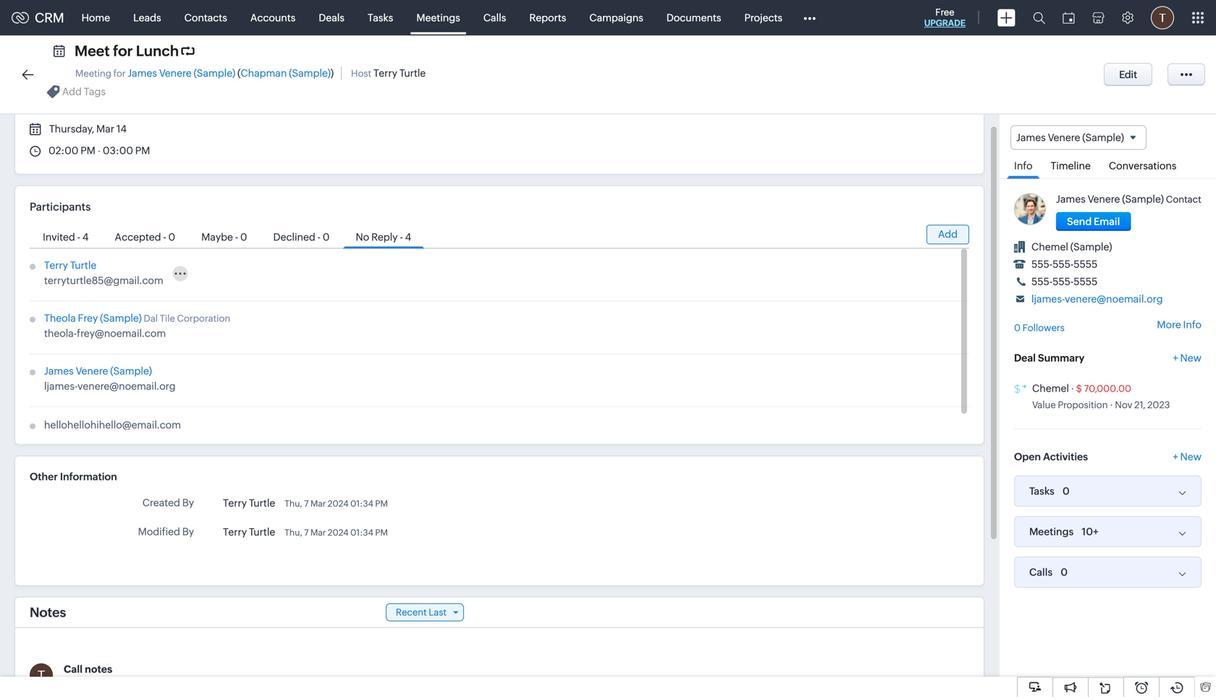 Task type: vqa. For each thing, say whether or not it's contained in the screenshot.
The Website, on the top of the page
no



Task type: describe. For each thing, give the bounding box(es) containing it.
1 horizontal spatial info
[[1184, 319, 1202, 331]]

turtle inside terry turtle terryturtle85@gmail.com
[[70, 260, 97, 271]]

1 vertical spatial calls
[[1030, 567, 1053, 578]]

declined
[[273, 231, 316, 243]]

proposition
[[1058, 400, 1109, 411]]

deal summary
[[1015, 353, 1085, 364]]

thu, for modified by
[[285, 528, 302, 538]]

deal
[[1015, 353, 1036, 364]]

- for maybe - 0
[[235, 231, 238, 243]]

james venere (sample) ljames-venere@noemail.org
[[44, 365, 176, 392]]

meet for lunch
[[75, 43, 179, 59]]

free
[[936, 7, 955, 18]]

theola frey (sample) dal tile corporation theola-frey@noemail.com
[[44, 313, 230, 339]]

venere down lunch
[[159, 67, 192, 79]]

venere@noemail.org inside james venere (sample) ljames-venere@noemail.org
[[78, 381, 176, 392]]

by for created by
[[182, 497, 194, 509]]

venere for james venere (sample) contact
[[1088, 194, 1121, 205]]

search element
[[1025, 0, 1055, 35]]

contacts link
[[173, 0, 239, 35]]

info link
[[1008, 150, 1040, 179]]

- left 03:00
[[98, 145, 101, 156]]

other
[[30, 471, 58, 483]]

terry turtle link
[[44, 260, 97, 271]]

activities
[[1044, 451, 1089, 463]]

theola-frey@noemail.com link
[[44, 328, 166, 339]]

(sample) down conversations
[[1123, 194, 1165, 205]]

tags
[[84, 86, 106, 97]]

0 horizontal spatial ·
[[1072, 384, 1075, 395]]

terry right 'host' on the top left of page
[[374, 67, 398, 79]]

+ inside 'link'
[[1174, 353, 1179, 364]]

dal
[[144, 313, 158, 324]]

accepted
[[115, 231, 161, 243]]

- for accepted - 0
[[163, 231, 166, 243]]

reports link
[[518, 0, 578, 35]]

conversations
[[1110, 160, 1177, 172]]

recent last
[[396, 607, 447, 618]]

03:00
[[103, 145, 133, 156]]

terryturtle85@gmail.com
[[44, 275, 164, 286]]

)
[[331, 67, 334, 79]]

james venere (sample) link for james venere (sample) ljames-venere@noemail.org
[[44, 365, 152, 377]]

(sample) right chapman
[[289, 67, 331, 79]]

projects
[[745, 12, 783, 24]]

thu, 7 mar 2024 01:34 pm for modified by
[[285, 528, 388, 538]]

crm
[[35, 10, 64, 25]]

for for lunch
[[113, 43, 133, 59]]

terryturtle85@gmail.com link
[[44, 275, 164, 286]]

frey@noemail.com
[[77, 328, 166, 339]]

2 5555 from the top
[[1074, 276, 1098, 288]]

thursday, mar 14
[[47, 123, 127, 135]]

add link
[[927, 225, 970, 244]]

invited
[[43, 231, 75, 243]]

add for add tags
[[62, 86, 82, 97]]

home
[[82, 12, 110, 24]]

james venere (sample) link for james venere (sample) contact
[[1057, 194, 1165, 205]]

timeline link
[[1044, 150, 1099, 178]]

meetings link
[[405, 0, 472, 35]]

conversations link
[[1102, 150, 1185, 178]]

open
[[1015, 451, 1042, 463]]

for for james
[[113, 68, 126, 79]]

more info
[[1158, 319, 1202, 331]]

theola frey (sample) link
[[44, 313, 142, 324]]

0 vertical spatial venere@noemail.org
[[1066, 293, 1164, 305]]

thu, for created by
[[285, 499, 302, 509]]

hellohellohihello@email.com
[[44, 419, 181, 431]]

declined - 0
[[273, 231, 330, 243]]

accepted - 0
[[115, 231, 175, 243]]

projects link
[[733, 0, 795, 35]]

leads link
[[122, 0, 173, 35]]

$
[[1077, 384, 1083, 395]]

contact
[[1167, 194, 1202, 205]]

70,000.00
[[1085, 384, 1132, 395]]

terry turtle for created by
[[223, 498, 275, 509]]

(
[[238, 67, 241, 79]]

1 vertical spatial ljames-venere@noemail.org link
[[44, 381, 176, 392]]

1 vertical spatial meetings
[[1030, 526, 1074, 538]]

1 555-555-5555 from the top
[[1032, 259, 1098, 270]]

14
[[117, 123, 127, 135]]

chapman
[[241, 67, 287, 79]]

7 for modified by
[[304, 528, 309, 538]]

lunch
[[136, 43, 179, 59]]

(sample) up ljames-venere@noemail.org
[[1071, 241, 1113, 253]]

terry inside terry turtle terryturtle85@gmail.com
[[44, 260, 68, 271]]

accounts link
[[239, 0, 307, 35]]

chapman (sample) link
[[241, 67, 331, 79]]

7 for created by
[[304, 499, 309, 509]]

modified
[[138, 526, 180, 538]]

(sample) left (
[[194, 67, 236, 79]]

01:34 for modified by
[[351, 528, 374, 538]]

02:00
[[49, 145, 79, 156]]

1 4 from the left
[[82, 231, 89, 243]]

2 555-555-5555 from the top
[[1032, 276, 1098, 288]]

crm link
[[12, 10, 64, 25]]

by for modified by
[[182, 526, 194, 538]]

hellohellohihello@email.com link
[[44, 419, 181, 431]]

free upgrade
[[925, 7, 966, 28]]

meeting
[[75, 68, 112, 79]]

(sample) inside theola frey (sample) dal tile corporation theola-frey@noemail.com
[[100, 313, 142, 324]]

call
[[64, 664, 83, 675]]

reports
[[530, 12, 567, 24]]

documents
[[667, 12, 722, 24]]

created
[[143, 497, 180, 509]]

host
[[351, 68, 372, 79]]

invited - 4
[[43, 231, 89, 243]]

last
[[429, 607, 447, 618]]

maybe - 0
[[201, 231, 247, 243]]

tasks inside tasks link
[[368, 12, 394, 24]]

0 vertical spatial meetings
[[417, 12, 460, 24]]

10+
[[1082, 526, 1099, 538]]

chemel · $ 70,000.00 value proposition · nov 21, 2023
[[1033, 383, 1171, 411]]

deals
[[319, 12, 345, 24]]

timeline
[[1051, 160, 1091, 172]]

accounts
[[250, 12, 296, 24]]

2024 for created by
[[328, 499, 349, 509]]

open activities
[[1015, 451, 1089, 463]]

deals link
[[307, 0, 356, 35]]

home link
[[70, 0, 122, 35]]

2 4 from the left
[[405, 231, 412, 243]]

no
[[356, 231, 369, 243]]

meet
[[75, 43, 110, 59]]



Task type: locate. For each thing, give the bounding box(es) containing it.
0 vertical spatial calls
[[484, 12, 506, 24]]

2 terry turtle from the top
[[223, 527, 275, 538]]

0 vertical spatial ljames-
[[1032, 293, 1066, 305]]

1 vertical spatial ljames-
[[44, 381, 78, 392]]

1 vertical spatial info
[[1184, 319, 1202, 331]]

0
[[168, 231, 175, 243], [240, 231, 247, 243], [323, 231, 330, 243], [1015, 323, 1021, 334], [1063, 486, 1070, 497], [1061, 567, 1068, 578]]

1 vertical spatial add
[[939, 229, 958, 240]]

1 vertical spatial + new
[[1174, 451, 1202, 463]]

0 vertical spatial for
[[113, 43, 133, 59]]

meeting for james venere (sample) ( chapman (sample) )
[[75, 67, 334, 79]]

venere down the timeline
[[1088, 194, 1121, 205]]

None button
[[1105, 63, 1153, 86], [1057, 212, 1132, 231], [1105, 63, 1153, 86], [1057, 212, 1132, 231]]

thursday,
[[49, 123, 94, 135]]

(sample) up frey@noemail.com
[[100, 313, 142, 324]]

1 horizontal spatial calls
[[1030, 567, 1053, 578]]

1 vertical spatial james venere (sample) link
[[1057, 194, 1165, 205]]

pm
[[81, 145, 96, 156], [135, 145, 150, 156], [375, 499, 388, 509], [375, 528, 388, 538]]

call notes
[[64, 664, 112, 675]]

meetings
[[417, 12, 460, 24], [1030, 526, 1074, 538]]

(sample) inside james venere (sample) field
[[1083, 132, 1125, 143]]

1 horizontal spatial add
[[939, 229, 958, 240]]

terry
[[374, 67, 398, 79], [44, 260, 68, 271], [223, 498, 247, 509], [223, 527, 247, 538]]

0 vertical spatial 555-555-5555
[[1032, 259, 1098, 270]]

create menu element
[[989, 0, 1025, 35]]

1 terry turtle from the top
[[223, 498, 275, 509]]

2 2024 from the top
[[328, 528, 349, 538]]

1 by from the top
[[182, 497, 194, 509]]

add tags
[[62, 86, 106, 97]]

2 thu, from the top
[[285, 528, 302, 538]]

- right invited
[[77, 231, 80, 243]]

terry turtle terryturtle85@gmail.com
[[44, 260, 164, 286]]

(sample) up timeline "link"
[[1083, 132, 1125, 143]]

4 right reply
[[405, 231, 412, 243]]

james down lunch
[[128, 67, 157, 79]]

calls link
[[472, 0, 518, 35]]

by right the "modified"
[[182, 526, 194, 538]]

1 horizontal spatial meetings
[[1030, 526, 1074, 538]]

-
[[98, 145, 101, 156], [77, 231, 80, 243], [163, 231, 166, 243], [235, 231, 238, 243], [318, 231, 321, 243], [400, 231, 403, 243]]

1 vertical spatial +
[[1174, 451, 1179, 463]]

tile
[[160, 313, 175, 324]]

0 vertical spatial new
[[1181, 353, 1202, 364]]

2 new from the top
[[1181, 451, 1202, 463]]

james venere (sample)
[[1017, 132, 1125, 143]]

mar for created by
[[311, 499, 326, 509]]

by right created
[[182, 497, 194, 509]]

terry right created by
[[223, 498, 247, 509]]

ljames- inside james venere (sample) ljames-venere@noemail.org
[[44, 381, 78, 392]]

james venere (sample) contact
[[1057, 194, 1202, 205]]

- right reply
[[400, 231, 403, 243]]

1 vertical spatial by
[[182, 526, 194, 538]]

add
[[62, 86, 82, 97], [939, 229, 958, 240]]

1 horizontal spatial ljames-
[[1032, 293, 1066, 305]]

- right the declined
[[318, 231, 321, 243]]

1 + new from the top
[[1174, 353, 1202, 364]]

1 vertical spatial 5555
[[1074, 276, 1098, 288]]

1 vertical spatial 01:34
[[351, 528, 374, 538]]

1 vertical spatial tasks
[[1030, 486, 1055, 497]]

participants
[[30, 201, 91, 213]]

0 vertical spatial 2024
[[328, 499, 349, 509]]

theola-
[[44, 328, 77, 339]]

venere up timeline "link"
[[1049, 132, 1081, 143]]

1 vertical spatial 7
[[304, 528, 309, 538]]

created by
[[143, 497, 194, 509]]

chemel up value
[[1033, 383, 1070, 395]]

2024 for modified by
[[328, 528, 349, 538]]

0 vertical spatial tasks
[[368, 12, 394, 24]]

theola
[[44, 313, 76, 324]]

0 vertical spatial ljames-venere@noemail.org link
[[1032, 293, 1164, 305]]

venere down theola-frey@noemail.com link at the top left
[[76, 365, 108, 377]]

7
[[304, 499, 309, 509], [304, 528, 309, 538]]

thu, 7 mar 2024 01:34 pm for created by
[[285, 499, 388, 509]]

1 vertical spatial venere@noemail.org
[[78, 381, 176, 392]]

0 horizontal spatial info
[[1015, 160, 1033, 172]]

venere@noemail.org up 'hellohellohihello@email.com'
[[78, 381, 176, 392]]

chemel for chemel (sample)
[[1032, 241, 1069, 253]]

create menu image
[[998, 9, 1016, 26]]

james down theola-
[[44, 365, 74, 377]]

chemel up ljames-venere@noemail.org
[[1032, 241, 1069, 253]]

· left nov
[[1111, 400, 1114, 411]]

terry turtle
[[223, 498, 275, 509], [223, 527, 275, 538]]

1 vertical spatial thu, 7 mar 2024 01:34 pm
[[285, 528, 388, 538]]

calendar image
[[1063, 12, 1076, 24]]

0 horizontal spatial ljames-
[[44, 381, 78, 392]]

info
[[1015, 160, 1033, 172], [1184, 319, 1202, 331]]

logo image
[[12, 12, 29, 24]]

1 horizontal spatial venere@noemail.org
[[1066, 293, 1164, 305]]

1 vertical spatial chemel
[[1033, 383, 1070, 395]]

1 5555 from the top
[[1074, 259, 1098, 270]]

by
[[182, 497, 194, 509], [182, 526, 194, 538]]

james venere (sample) link down theola-frey@noemail.com link at the top left
[[44, 365, 152, 377]]

1 vertical spatial ·
[[1111, 400, 1114, 411]]

profile element
[[1143, 0, 1184, 35]]

james venere (sample) link
[[128, 67, 236, 79], [1057, 194, 1165, 205], [44, 365, 152, 377]]

2 thu, 7 mar 2024 01:34 pm from the top
[[285, 528, 388, 538]]

+
[[1174, 353, 1179, 364], [1174, 451, 1179, 463]]

0 horizontal spatial tasks
[[368, 12, 394, 24]]

2 7 from the top
[[304, 528, 309, 538]]

mar for modified by
[[311, 528, 326, 538]]

1 horizontal spatial ·
[[1111, 400, 1114, 411]]

0 horizontal spatial 4
[[82, 231, 89, 243]]

followers
[[1023, 323, 1065, 334]]

1 for from the top
[[113, 43, 133, 59]]

0 vertical spatial by
[[182, 497, 194, 509]]

1 vertical spatial for
[[113, 68, 126, 79]]

venere for james venere (sample)
[[1049, 132, 1081, 143]]

notes
[[30, 605, 66, 620]]

ljames-venere@noemail.org link up 'hellohellohihello@email.com'
[[44, 381, 176, 392]]

1 new from the top
[[1181, 353, 1202, 364]]

host terry turtle
[[351, 67, 426, 79]]

1 vertical spatial mar
[[311, 499, 326, 509]]

1 vertical spatial thu,
[[285, 528, 302, 538]]

recent
[[396, 607, 427, 618]]

venere for james venere (sample) ljames-venere@noemail.org
[[76, 365, 108, 377]]

02:00 pm - 03:00 pm
[[49, 145, 150, 156]]

meetings left the calls link
[[417, 12, 460, 24]]

notes
[[85, 664, 112, 675]]

info right more
[[1184, 319, 1202, 331]]

chemel (sample) link
[[1032, 241, 1113, 253]]

James Venere (Sample) field
[[1011, 125, 1147, 150]]

venere inside james venere (sample) ljames-venere@noemail.org
[[76, 365, 108, 377]]

0 horizontal spatial calls
[[484, 12, 506, 24]]

0 vertical spatial 7
[[304, 499, 309, 509]]

01:34 for created by
[[351, 499, 374, 509]]

campaigns
[[590, 12, 644, 24]]

maybe
[[201, 231, 233, 243]]

4 right invited
[[82, 231, 89, 243]]

2 by from the top
[[182, 526, 194, 538]]

1 vertical spatial 555-555-5555
[[1032, 276, 1098, 288]]

2 + new from the top
[[1174, 451, 1202, 463]]

1 01:34 from the top
[[351, 499, 374, 509]]

2 01:34 from the top
[[351, 528, 374, 538]]

venere inside james venere (sample) field
[[1049, 132, 1081, 143]]

0 horizontal spatial meetings
[[417, 12, 460, 24]]

no reply - 4
[[356, 231, 412, 243]]

0 horizontal spatial venere@noemail.org
[[78, 381, 176, 392]]

0 vertical spatial add
[[62, 86, 82, 97]]

(sample) inside james venere (sample) ljames-venere@noemail.org
[[110, 365, 152, 377]]

0 vertical spatial chemel
[[1032, 241, 1069, 253]]

2 vertical spatial mar
[[311, 528, 326, 538]]

- right accepted
[[163, 231, 166, 243]]

- right maybe
[[235, 231, 238, 243]]

ljames-venere@noemail.org link down chemel (sample) link
[[1032, 293, 1164, 305]]

(sample) down frey@noemail.com
[[110, 365, 152, 377]]

ljames- down theola-
[[44, 381, 78, 392]]

james inside james venere (sample) ljames-venere@noemail.org
[[44, 365, 74, 377]]

0 vertical spatial 5555
[[1074, 259, 1098, 270]]

0 horizontal spatial add
[[62, 86, 82, 97]]

ljames-
[[1032, 293, 1066, 305], [44, 381, 78, 392]]

profile image
[[1152, 6, 1175, 29]]

0 vertical spatial 01:34
[[351, 499, 374, 509]]

tasks right deals link
[[368, 12, 394, 24]]

more info link
[[1158, 319, 1202, 331]]

555-
[[1032, 259, 1053, 270], [1053, 259, 1074, 270], [1032, 276, 1053, 288], [1053, 276, 1074, 288]]

1 2024 from the top
[[328, 499, 349, 509]]

chemel for chemel · $ 70,000.00 value proposition · nov 21, 2023
[[1033, 383, 1070, 395]]

0 vertical spatial mar
[[96, 123, 114, 135]]

terry right modified by
[[223, 527, 247, 538]]

james venere (sample) link down conversations
[[1057, 194, 1165, 205]]

1 vertical spatial 2024
[[328, 528, 349, 538]]

- for declined - 0
[[318, 231, 321, 243]]

tasks link
[[356, 0, 405, 35]]

2 + from the top
[[1174, 451, 1179, 463]]

2023
[[1148, 400, 1171, 411]]

0 vertical spatial terry turtle
[[223, 498, 275, 509]]

james venere (sample) link down lunch
[[128, 67, 236, 79]]

james for james venere (sample) ljames-venere@noemail.org
[[44, 365, 74, 377]]

frey
[[78, 313, 98, 324]]

1 horizontal spatial tasks
[[1030, 486, 1055, 497]]

1 vertical spatial new
[[1181, 451, 1202, 463]]

james inside field
[[1017, 132, 1046, 143]]

1 vertical spatial terry turtle
[[223, 527, 275, 538]]

ljames- up followers
[[1032, 293, 1066, 305]]

0 horizontal spatial ljames-venere@noemail.org link
[[44, 381, 176, 392]]

+ new
[[1174, 353, 1202, 364], [1174, 451, 1202, 463]]

james
[[128, 67, 157, 79], [1017, 132, 1046, 143], [1057, 194, 1086, 205], [44, 365, 74, 377]]

terry down invited
[[44, 260, 68, 271]]

1 7 from the top
[[304, 499, 309, 509]]

0 vertical spatial thu,
[[285, 499, 302, 509]]

turtle
[[400, 67, 426, 79], [70, 260, 97, 271], [249, 498, 275, 509], [249, 527, 275, 538]]

1 thu, 7 mar 2024 01:34 pm from the top
[[285, 499, 388, 509]]

terry turtle for modified by
[[223, 527, 275, 538]]

corporation
[[177, 313, 230, 324]]

1 thu, from the top
[[285, 499, 302, 509]]

· left $
[[1072, 384, 1075, 395]]

james for james venere (sample)
[[1017, 132, 1046, 143]]

meetings left 10+
[[1030, 526, 1074, 538]]

new
[[1181, 353, 1202, 364], [1181, 451, 1202, 463]]

james up the info link at the top right
[[1017, 132, 1046, 143]]

+ new link
[[1174, 353, 1202, 371]]

new inside 'link'
[[1181, 353, 1202, 364]]

info left the timeline
[[1015, 160, 1033, 172]]

value
[[1033, 400, 1057, 411]]

0 followers
[[1015, 323, 1065, 334]]

1 horizontal spatial 4
[[405, 231, 412, 243]]

0 vertical spatial james venere (sample) link
[[128, 67, 236, 79]]

more
[[1158, 319, 1182, 331]]

for down meet for lunch at top
[[113, 68, 126, 79]]

nov
[[1116, 400, 1133, 411]]

0 vertical spatial ·
[[1072, 384, 1075, 395]]

21,
[[1135, 400, 1146, 411]]

0 vertical spatial + new
[[1174, 353, 1202, 364]]

(sample)
[[194, 67, 236, 79], [289, 67, 331, 79], [1083, 132, 1125, 143], [1123, 194, 1165, 205], [1071, 241, 1113, 253], [100, 313, 142, 324], [110, 365, 152, 377]]

0 vertical spatial thu, 7 mar 2024 01:34 pm
[[285, 499, 388, 509]]

james down the timeline
[[1057, 194, 1086, 205]]

thu,
[[285, 499, 302, 509], [285, 528, 302, 538]]

2 for from the top
[[113, 68, 126, 79]]

venere@noemail.org up more
[[1066, 293, 1164, 305]]

search image
[[1034, 12, 1046, 24]]

james for james venere (sample) contact
[[1057, 194, 1086, 205]]

add for add
[[939, 229, 958, 240]]

1 + from the top
[[1174, 353, 1179, 364]]

1 horizontal spatial ljames-venere@noemail.org link
[[1032, 293, 1164, 305]]

modified by
[[138, 526, 194, 538]]

- for invited - 4
[[77, 231, 80, 243]]

information
[[60, 471, 117, 483]]

Other Modules field
[[795, 6, 826, 29]]

documents link
[[655, 0, 733, 35]]

for inside meeting for james venere (sample) ( chapman (sample) )
[[113, 68, 126, 79]]

0 vertical spatial info
[[1015, 160, 1033, 172]]

tasks down the 'open activities'
[[1030, 486, 1055, 497]]

ljames-venere@noemail.org
[[1032, 293, 1164, 305]]

upgrade
[[925, 18, 966, 28]]

leads
[[133, 12, 161, 24]]

5555 up ljames-venere@noemail.org
[[1074, 276, 1098, 288]]

5555 down chemel (sample) link
[[1074, 259, 1098, 270]]

2 vertical spatial james venere (sample) link
[[44, 365, 152, 377]]

chemel inside chemel · $ 70,000.00 value proposition · nov 21, 2023
[[1033, 383, 1070, 395]]

for right "meet"
[[113, 43, 133, 59]]

0 vertical spatial +
[[1174, 353, 1179, 364]]



